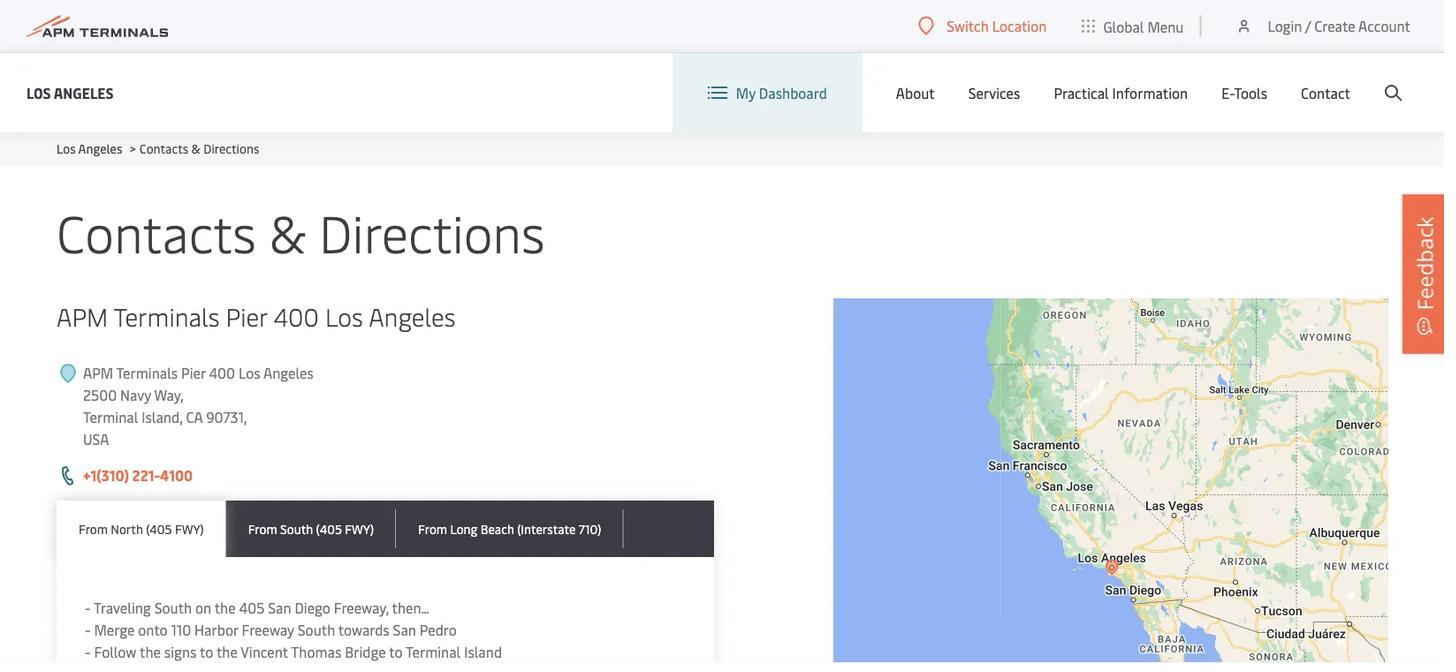 Task type: vqa. For each thing, say whether or not it's contained in the screenshot.
the
yes



Task type: describe. For each thing, give the bounding box(es) containing it.
0 horizontal spatial directions
[[204, 140, 259, 157]]

e-
[[1222, 83, 1234, 102]]

400 for apm terminals pier 400 los angeles
[[274, 299, 319, 333]]

freeway,
[[334, 599, 389, 618]]

way,
[[154, 386, 184, 405]]

710)
[[579, 521, 601, 537]]

from long beach  (interstate 710) button
[[396, 501, 623, 558]]

from for from long beach  (interstate 710)
[[418, 521, 447, 537]]

405
[[239, 599, 265, 618]]

bridge
[[345, 643, 386, 662]]

2500
[[83, 386, 117, 405]]

los inside the apm terminals pier 400 los angeles 2500 navy way, terminal island, ca 90731, usa
[[239, 364, 260, 383]]

signs
[[164, 643, 197, 662]]

global menu button
[[1065, 0, 1202, 53]]

3 - from the top
[[85, 643, 91, 662]]

from long beach  (interstate 710)
[[418, 521, 601, 537]]

90731,
[[206, 408, 247, 427]]

global menu
[[1104, 17, 1184, 36]]

1 vertical spatial san
[[393, 621, 416, 640]]

switch location
[[947, 16, 1047, 35]]

practical information
[[1054, 83, 1188, 102]]

+1(310) 221-4100 link
[[83, 466, 193, 485]]

contact
[[1301, 83, 1351, 102]]

tab list containing from north (405 fwy)
[[57, 501, 714, 558]]

feedback button
[[1403, 195, 1444, 354]]

feedback
[[1410, 217, 1439, 311]]

terminals for apm terminals pier 400 los angeles
[[114, 299, 220, 333]]

from north (405 fwy) button
[[57, 501, 226, 558]]

onto
[[138, 621, 168, 640]]

information
[[1113, 83, 1188, 102]]

about button
[[896, 53, 935, 133]]

island,
[[142, 408, 183, 427]]

2 vertical spatial south
[[298, 621, 335, 640]]

vincent
[[241, 643, 288, 662]]

global
[[1104, 17, 1144, 36]]

1 to from the left
[[200, 643, 213, 662]]

los angeles > contacts & directions
[[57, 140, 259, 157]]

pier for apm terminals pier 400 los angeles
[[226, 299, 267, 333]]

(405 for north
[[146, 521, 172, 537]]

practical information button
[[1054, 53, 1188, 133]]

long
[[450, 521, 478, 537]]

(405 for south
[[316, 521, 342, 537]]

221-
[[132, 466, 160, 485]]

on
[[195, 599, 211, 618]]

follow
[[94, 643, 137, 662]]

services button
[[969, 53, 1020, 133]]

services
[[969, 83, 1020, 102]]

location
[[992, 16, 1047, 35]]

from south (405 fwy) button
[[226, 501, 396, 558]]

e-tools
[[1222, 83, 1268, 102]]

ca
[[186, 408, 203, 427]]

400 for apm terminals pier 400 los angeles 2500 navy way, terminal island, ca 90731, usa
[[209, 364, 235, 383]]

island
[[464, 643, 502, 662]]

harbor
[[194, 621, 238, 640]]

from for from south (405 fwy)
[[248, 521, 277, 537]]

my
[[736, 83, 756, 102]]

terminal inside '- traveling south on the 405 san diego freeway, then… - merge onto 110 harbor freeway south towards san pedro - follow the signs to the vincent thomas bridge to terminal island'
[[406, 643, 461, 662]]

e-tools button
[[1222, 53, 1268, 133]]

login / create account
[[1268, 16, 1411, 35]]

switch location button
[[919, 16, 1047, 36]]

thomas
[[291, 643, 342, 662]]

4100
[[160, 466, 193, 485]]

>
[[130, 140, 136, 157]]

terminals for apm terminals pier 400 los angeles 2500 navy way, terminal island, ca 90731, usa
[[116, 364, 178, 383]]

login
[[1268, 16, 1302, 35]]

apm for apm terminals pier 400 los angeles
[[57, 299, 108, 333]]

0 vertical spatial contacts
[[139, 140, 188, 157]]

1 - from the top
[[85, 599, 91, 618]]



Task type: locate. For each thing, give the bounding box(es) containing it.
from up 405
[[248, 521, 277, 537]]

0 horizontal spatial pier
[[181, 364, 206, 383]]

usa
[[83, 430, 109, 449]]

from north (405 fwy) tab panel
[[57, 558, 714, 664]]

los angeles
[[27, 83, 114, 102]]

to
[[200, 643, 213, 662], [389, 643, 403, 662]]

south
[[280, 521, 313, 537], [154, 599, 192, 618], [298, 621, 335, 640]]

apm
[[57, 299, 108, 333], [83, 364, 113, 383]]

from left north
[[79, 521, 108, 537]]

san
[[268, 599, 291, 618], [393, 621, 416, 640]]

1 horizontal spatial from
[[248, 521, 277, 537]]

san down then…
[[393, 621, 416, 640]]

+1(310)
[[83, 466, 129, 485]]

1 horizontal spatial fwy)
[[345, 521, 374, 537]]

login / create account link
[[1235, 0, 1411, 52]]

fwy)
[[175, 521, 204, 537], [345, 521, 374, 537]]

2 - from the top
[[85, 621, 91, 640]]

(interstate
[[517, 521, 576, 537]]

1 vertical spatial terminal
[[406, 643, 461, 662]]

1 horizontal spatial 400
[[274, 299, 319, 333]]

1 fwy) from the left
[[175, 521, 204, 537]]

2 fwy) from the left
[[345, 521, 374, 537]]

south up 110
[[154, 599, 192, 618]]

0 vertical spatial san
[[268, 599, 291, 618]]

about
[[896, 83, 935, 102]]

400
[[274, 299, 319, 333], [209, 364, 235, 383]]

pier inside the apm terminals pier 400 los angeles 2500 navy way, terminal island, ca 90731, usa
[[181, 364, 206, 383]]

south up thomas
[[298, 621, 335, 640]]

from inside button
[[248, 521, 277, 537]]

1 vertical spatial contacts
[[57, 197, 256, 266]]

the down 'onto' on the left
[[140, 643, 161, 662]]

from inside 'button'
[[418, 521, 447, 537]]

2 (405 from the left
[[316, 521, 342, 537]]

2 horizontal spatial from
[[418, 521, 447, 537]]

then…
[[392, 599, 429, 618]]

from for from north (405 fwy)
[[79, 521, 108, 537]]

0 horizontal spatial san
[[268, 599, 291, 618]]

apm terminals pier 400 los angeles 2500 navy way, terminal island, ca 90731, usa
[[83, 364, 314, 449]]

contacts down los angeles > contacts & directions
[[57, 197, 256, 266]]

&
[[191, 140, 201, 157], [269, 197, 306, 266]]

from north (405 fwy)
[[79, 521, 204, 537]]

0 vertical spatial pier
[[226, 299, 267, 333]]

terminal inside the apm terminals pier 400 los angeles 2500 navy way, terminal island, ca 90731, usa
[[83, 408, 138, 427]]

terminals inside the apm terminals pier 400 los angeles 2500 navy way, terminal island, ca 90731, usa
[[116, 364, 178, 383]]

pier for apm terminals pier 400 los angeles 2500 navy way, terminal island, ca 90731, usa
[[181, 364, 206, 383]]

contact button
[[1301, 53, 1351, 133]]

los
[[27, 83, 51, 102], [57, 140, 76, 157], [325, 299, 363, 333], [239, 364, 260, 383]]

1 (405 from the left
[[146, 521, 172, 537]]

contacts
[[139, 140, 188, 157], [57, 197, 256, 266]]

0 vertical spatial 400
[[274, 299, 319, 333]]

menu
[[1148, 17, 1184, 36]]

fwy) up freeway,
[[345, 521, 374, 537]]

3 from from the left
[[418, 521, 447, 537]]

2 from from the left
[[248, 521, 277, 537]]

1 vertical spatial terminals
[[116, 364, 178, 383]]

account
[[1359, 16, 1411, 35]]

0 horizontal spatial from
[[79, 521, 108, 537]]

freeway
[[242, 621, 294, 640]]

1 horizontal spatial (405
[[316, 521, 342, 537]]

1 vertical spatial los angeles link
[[57, 140, 122, 157]]

traveling
[[94, 599, 151, 618]]

0 horizontal spatial fwy)
[[175, 521, 204, 537]]

400 down contacts & directions
[[274, 299, 319, 333]]

2 vertical spatial -
[[85, 643, 91, 662]]

1 horizontal spatial pier
[[226, 299, 267, 333]]

los angeles link
[[27, 82, 114, 104], [57, 140, 122, 157]]

fwy) for from south (405 fwy)
[[345, 521, 374, 537]]

from inside button
[[79, 521, 108, 537]]

1 vertical spatial directions
[[319, 197, 545, 266]]

0 vertical spatial apm
[[57, 299, 108, 333]]

1 vertical spatial pier
[[181, 364, 206, 383]]

to right bridge
[[389, 643, 403, 662]]

apm terminals pier 400 los angeles
[[57, 299, 456, 333]]

1 horizontal spatial to
[[389, 643, 403, 662]]

fwy) inside button
[[175, 521, 204, 537]]

tools
[[1234, 83, 1268, 102]]

(405 up diego
[[316, 521, 342, 537]]

my dashboard
[[736, 83, 827, 102]]

to down harbor
[[200, 643, 213, 662]]

diego
[[295, 599, 330, 618]]

-
[[85, 599, 91, 618], [85, 621, 91, 640], [85, 643, 91, 662]]

110
[[171, 621, 191, 640]]

tab list
[[57, 501, 714, 558]]

fwy) down 4100
[[175, 521, 204, 537]]

north
[[111, 521, 143, 537]]

terminals
[[114, 299, 220, 333], [116, 364, 178, 383]]

create
[[1315, 16, 1356, 35]]

fwy) inside button
[[345, 521, 374, 537]]

400 up 90731,
[[209, 364, 235, 383]]

navy
[[120, 386, 151, 405]]

/
[[1306, 16, 1311, 35]]

1 from from the left
[[79, 521, 108, 537]]

terminal down pedro
[[406, 643, 461, 662]]

0 vertical spatial los angeles link
[[27, 82, 114, 104]]

1 horizontal spatial san
[[393, 621, 416, 640]]

(405 inside button
[[146, 521, 172, 537]]

1 horizontal spatial &
[[269, 197, 306, 266]]

0 vertical spatial &
[[191, 140, 201, 157]]

400 inside the apm terminals pier 400 los angeles 2500 navy way, terminal island, ca 90731, usa
[[209, 364, 235, 383]]

1 vertical spatial &
[[269, 197, 306, 266]]

0 vertical spatial -
[[85, 599, 91, 618]]

the down harbor
[[216, 643, 238, 662]]

pier
[[226, 299, 267, 333], [181, 364, 206, 383]]

0 horizontal spatial terminal
[[83, 408, 138, 427]]

terminals up navy on the left of page
[[116, 364, 178, 383]]

towards
[[338, 621, 390, 640]]

0 horizontal spatial &
[[191, 140, 201, 157]]

terminal
[[83, 408, 138, 427], [406, 643, 461, 662]]

san up "freeway"
[[268, 599, 291, 618]]

beach
[[481, 521, 514, 537]]

my dashboard button
[[708, 53, 827, 133]]

1 horizontal spatial directions
[[319, 197, 545, 266]]

- left traveling
[[85, 599, 91, 618]]

0 horizontal spatial (405
[[146, 521, 172, 537]]

+1(310) 221-4100
[[83, 466, 193, 485]]

1 vertical spatial south
[[154, 599, 192, 618]]

pedro
[[420, 621, 457, 640]]

switch
[[947, 16, 989, 35]]

fwy) for from north (405 fwy)
[[175, 521, 204, 537]]

directions
[[204, 140, 259, 157], [319, 197, 545, 266]]

2 to from the left
[[389, 643, 403, 662]]

(405
[[146, 521, 172, 537], [316, 521, 342, 537]]

from south (405 fwy)
[[248, 521, 374, 537]]

the right on
[[215, 599, 236, 618]]

angeles inside the apm terminals pier 400 los angeles 2500 navy way, terminal island, ca 90731, usa
[[263, 364, 314, 383]]

south inside "from south (405 fwy)" button
[[280, 521, 313, 537]]

1 vertical spatial apm
[[83, 364, 113, 383]]

0 vertical spatial directions
[[204, 140, 259, 157]]

1 vertical spatial 400
[[209, 364, 235, 383]]

angeles
[[54, 83, 114, 102], [78, 140, 122, 157], [369, 299, 456, 333], [263, 364, 314, 383]]

- traveling south on the 405 san diego freeway, then… - merge onto 110 harbor freeway south towards san pedro - follow the signs to the vincent thomas bridge to terminal island
[[85, 599, 502, 662]]

dashboard
[[759, 83, 827, 102]]

- left follow
[[85, 643, 91, 662]]

(405 inside button
[[316, 521, 342, 537]]

- left merge
[[85, 621, 91, 640]]

the
[[215, 599, 236, 618], [140, 643, 161, 662], [216, 643, 238, 662]]

0 horizontal spatial 400
[[209, 364, 235, 383]]

south up diego
[[280, 521, 313, 537]]

0 vertical spatial south
[[280, 521, 313, 537]]

0 vertical spatial terminal
[[83, 408, 138, 427]]

contacts & directions
[[57, 197, 545, 266]]

terminal down 2500
[[83, 408, 138, 427]]

practical
[[1054, 83, 1109, 102]]

from left 'long'
[[418, 521, 447, 537]]

apm for apm terminals pier 400 los angeles 2500 navy way, terminal island, ca 90731, usa
[[83, 364, 113, 383]]

map region
[[775, 166, 1444, 664]]

contacts right >
[[139, 140, 188, 157]]

0 horizontal spatial to
[[200, 643, 213, 662]]

1 vertical spatial -
[[85, 621, 91, 640]]

merge
[[94, 621, 135, 640]]

terminals up "way,"
[[114, 299, 220, 333]]

1 horizontal spatial terminal
[[406, 643, 461, 662]]

(405 right north
[[146, 521, 172, 537]]

apm inside the apm terminals pier 400 los angeles 2500 navy way, terminal island, ca 90731, usa
[[83, 364, 113, 383]]

0 vertical spatial terminals
[[114, 299, 220, 333]]

from
[[79, 521, 108, 537], [248, 521, 277, 537], [418, 521, 447, 537]]



